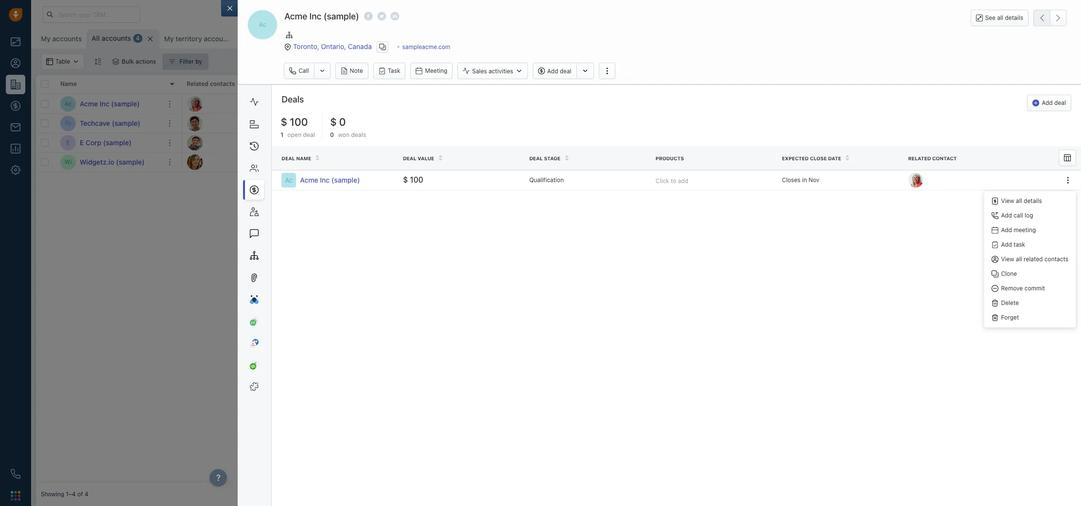 Task type: describe. For each thing, give the bounding box(es) containing it.
filter
[[179, 58, 194, 65]]

see all details
[[986, 14, 1024, 21]]

showing 1–4 of 4
[[41, 491, 88, 499]]

e corp (sample)
[[80, 138, 132, 147]]

task
[[1014, 241, 1026, 249]]

details for see all details
[[1005, 14, 1024, 21]]

my for my territory accounts
[[164, 35, 174, 43]]

to right filters
[[985, 252, 992, 261]]

0 left won at left
[[330, 131, 334, 138]]

next
[[478, 80, 492, 88]]

sales for sales activities
[[472, 67, 487, 75]]

send email image
[[985, 10, 992, 19]]

(sample) down $ 0 at the top
[[332, 176, 360, 184]]

stage
[[544, 156, 561, 162]]

0 horizontal spatial add deal
[[547, 67, 572, 75]]

see all details button
[[971, 10, 1029, 26]]

3,200
[[339, 119, 361, 127]]

dialog containing $ 100
[[221, 0, 1081, 507]]

container_wx8msf4aqz5i3rn1 image for filter by button
[[169, 58, 176, 65]]

0 for $ 0
[[339, 138, 344, 147]]

in for closes
[[802, 176, 807, 184]]

expected close date
[[782, 156, 842, 162]]

name
[[296, 156, 311, 162]]

0 vertical spatial contacts
[[210, 80, 235, 88]]

due in 2 days
[[522, 158, 559, 166]]

next activity
[[478, 80, 515, 88]]

activities
[[489, 67, 513, 75]]

related for related contacts
[[187, 80, 208, 88]]

accounts inside add filters to narrow down the accounts you want to see.
[[953, 261, 987, 269]]

4 inside all accounts 4
[[136, 35, 140, 42]]

meeting button
[[411, 63, 453, 79]]

0 horizontal spatial add
[[287, 139, 298, 146]]

bulk actions
[[122, 58, 156, 65]]

te
[[65, 120, 71, 127]]

qualification
[[530, 176, 564, 184]]

more...
[[258, 35, 278, 42]]

facebook circled image
[[364, 11, 373, 21]]

note
[[350, 67, 363, 75]]

click to add
[[656, 177, 689, 185]]

container_wx8msf4aqz5i3rn1 image for bulk actions button on the top of page
[[112, 58, 119, 65]]

sampletechcave.com
[[260, 120, 318, 127]]

0 vertical spatial +
[[260, 139, 263, 146]]

Search your CRM... text field
[[43, 6, 140, 23]]

tags
[[551, 80, 565, 88]]

phone element
[[6, 465, 25, 484]]

1 horizontal spatial click
[[557, 158, 570, 166]]

james peterson
[[417, 158, 461, 166]]

(sample) left facebook circled image
[[324, 11, 359, 21]]

container_wx8msf4aqz5i3rn1 image
[[408, 159, 415, 166]]

task
[[388, 67, 400, 75]]

want
[[1004, 261, 1021, 269]]

see
[[986, 14, 996, 21]]

remove commit
[[1001, 285, 1045, 292]]

all
[[92, 34, 100, 42]]

1 horizontal spatial acme inc (sample) link
[[300, 176, 393, 185]]

closes
[[782, 176, 801, 184]]

by
[[195, 58, 202, 65]]

grid containing $ 3,200
[[36, 74, 915, 483]]

my accounts
[[41, 35, 82, 43]]

techcave (sample) link
[[80, 118, 140, 128]]

view all related contacts
[[1001, 256, 1069, 263]]

add filters to narrow down the accounts you want to see.
[[946, 252, 1055, 269]]

press space to select this row. row containing 5036153947
[[182, 153, 915, 172]]

contact
[[933, 156, 957, 161]]

meeting
[[425, 67, 448, 75]]

1 horizontal spatial add deal
[[1042, 99, 1066, 107]]

value
[[418, 156, 434, 162]]

nov
[[809, 176, 820, 184]]

related contacts
[[187, 80, 235, 88]]

e for e corp (sample)
[[80, 138, 84, 147]]

row group containing acme inc (sample)
[[36, 94, 182, 172]]

$ for $ 100 1 open deal
[[281, 116, 287, 129]]

0 vertical spatial acme inc (sample)
[[285, 11, 359, 21]]

filters
[[963, 252, 983, 261]]

5036153947 link
[[624, 157, 660, 167]]

techcave (sample)
[[80, 119, 140, 127]]

1 horizontal spatial contacts
[[1045, 256, 1069, 263]]

$ for $ 0 0 won deals
[[330, 116, 337, 129]]

toronto, ontario, canada
[[293, 42, 372, 50]]

1–4
[[66, 491, 76, 499]]

details for view all details
[[1024, 198, 1042, 205]]

sampletechcave.com link
[[260, 120, 318, 127]]

1 vertical spatial add deal button
[[1028, 95, 1072, 112]]

0 horizontal spatial acme inc (sample) link
[[80, 99, 140, 109]]

call
[[299, 67, 309, 75]]

you
[[989, 261, 1002, 269]]

commit
[[1025, 285, 1045, 292]]

activity
[[493, 80, 515, 88]]

1 vertical spatial + click to add
[[551, 158, 589, 166]]

showing
[[41, 491, 64, 499]]

press space to select this row. row containing e corp (sample)
[[36, 133, 182, 153]]

$ for $ 0
[[333, 138, 337, 147]]

acme for leftmost acme inc (sample) link
[[80, 99, 98, 108]]

expected
[[782, 156, 809, 162]]

my territory accounts
[[164, 35, 233, 43]]

deal value
[[403, 156, 434, 162]]

the
[[1043, 252, 1055, 261]]

0 vertical spatial inc
[[310, 11, 322, 21]]

0 vertical spatial add deal button
[[533, 63, 577, 79]]

sales activities
[[472, 67, 513, 75]]

james
[[417, 158, 435, 166]]

call
[[1014, 212, 1023, 219]]

delete
[[1001, 300, 1019, 307]]

to left see.
[[1023, 261, 1030, 269]]

all for view all details
[[1016, 198, 1022, 205]]

remove
[[1001, 285, 1023, 292]]

add task
[[1001, 241, 1026, 249]]

owner
[[423, 80, 440, 88]]

1 vertical spatial deal
[[1055, 99, 1066, 107]]

add inside add filters to narrow down the accounts you want to see.
[[946, 252, 961, 261]]

$ 100 1 open deal
[[281, 116, 315, 138]]

add inside dialog
[[678, 177, 689, 185]]

100 for $ 100 1 open deal
[[290, 116, 308, 129]]

phone
[[624, 80, 642, 88]]

widgetz.io (sample)
[[80, 158, 145, 166]]

inc inside row group
[[100, 99, 109, 108]]

l image
[[187, 96, 203, 112]]

call link
[[284, 63, 314, 79]]

days
[[546, 158, 559, 166]]

(sample) up widgetz.io (sample)
[[103, 138, 132, 147]]

due
[[522, 158, 533, 166]]

toronto, ontario, canada link
[[293, 42, 372, 50]]

sampleacme.com inside dialog
[[402, 43, 450, 50]]

website
[[260, 80, 283, 88]]

acme inc (sample) for leftmost acme inc (sample) link
[[80, 99, 140, 108]]

freshworks switcher image
[[11, 492, 20, 501]]



Task type: vqa. For each thing, say whether or not it's contained in the screenshot.
My corresponding to My territory accounts
yes



Task type: locate. For each thing, give the bounding box(es) containing it.
0 vertical spatial sampleacme.com link
[[402, 43, 450, 50]]

add
[[287, 139, 298, 146], [579, 158, 589, 166], [678, 177, 689, 185]]

0 vertical spatial deal
[[560, 67, 572, 75]]

1 container_wx8msf4aqz5i3rn1 image from the left
[[112, 58, 119, 65]]

3 deal from the left
[[530, 156, 543, 162]]

related contact
[[909, 156, 957, 161]]

row group containing $ 3,200
[[182, 94, 915, 172]]

sales up next
[[472, 67, 487, 75]]

1 vertical spatial +
[[551, 158, 555, 166]]

all left related
[[1016, 256, 1022, 263]]

0 vertical spatial in
[[534, 158, 539, 166]]

won
[[338, 131, 350, 138]]

1 vertical spatial sales
[[406, 80, 421, 88]]

+ click to add right 2
[[551, 158, 589, 166]]

$ for $ 100
[[403, 176, 408, 184]]

1
[[281, 131, 284, 138]]

sampleacme.com link
[[402, 43, 450, 50], [260, 100, 308, 107]]

1 row group from the left
[[36, 94, 182, 172]]

1 vertical spatial view
[[1001, 256, 1015, 263]]

1 horizontal spatial ac
[[259, 21, 266, 28]]

1 horizontal spatial 4
[[136, 35, 140, 42]]

1 horizontal spatial my
[[164, 35, 174, 43]]

+
[[260, 139, 263, 146], [551, 158, 555, 166]]

sampleacme.com link up sampletechcave.com
[[260, 100, 308, 107]]

$ 0 0 won deals
[[330, 116, 366, 138]]

0 horizontal spatial related
[[187, 80, 208, 88]]

e down te
[[66, 139, 70, 146]]

press space to select this row. row containing sampleacme.com
[[182, 94, 915, 114]]

$ inside $ 0 0 won deals
[[330, 116, 337, 129]]

deal left value
[[403, 156, 417, 162]]

j image
[[187, 135, 203, 150], [187, 154, 203, 170]]

e for e
[[66, 139, 70, 146]]

2 deal from the left
[[403, 156, 417, 162]]

1 vertical spatial sampleacme.com
[[260, 100, 308, 107]]

3 more...
[[253, 35, 278, 42]]

in left nov at the top right of page
[[802, 176, 807, 184]]

deals down 3,200
[[351, 131, 366, 138]]

add meeting
[[1001, 227, 1036, 234]]

100 inside $ 100 1 open deal
[[290, 116, 308, 129]]

ac down deal name
[[285, 176, 293, 184]]

2 horizontal spatial deal
[[530, 156, 543, 162]]

view for view all related contacts
[[1001, 256, 1015, 263]]

0 vertical spatial related
[[187, 80, 208, 88]]

0 vertical spatial add deal
[[547, 67, 572, 75]]

2 horizontal spatial click
[[656, 177, 669, 185]]

0 vertical spatial all
[[998, 14, 1004, 21]]

twitter circled image
[[377, 11, 386, 21]]

my territory accounts button
[[159, 29, 237, 49], [164, 35, 233, 43]]

closes in nov
[[782, 176, 820, 184]]

view for view all details
[[1001, 198, 1015, 205]]

100 for $ 100
[[410, 176, 423, 184]]

amount
[[366, 80, 388, 88]]

(sample) up techcave (sample)
[[111, 99, 140, 108]]

1 vertical spatial add deal
[[1042, 99, 1066, 107]]

0 horizontal spatial contacts
[[210, 80, 235, 88]]

in left 2
[[534, 158, 539, 166]]

view up clone
[[1001, 256, 1015, 263]]

1 vertical spatial contacts
[[1045, 256, 1069, 263]]

o
[[296, 35, 300, 43]]

1 vertical spatial in
[[802, 176, 807, 184]]

100 down container_wx8msf4aqz5i3rn1 image
[[410, 176, 423, 184]]

0 horizontal spatial deal
[[282, 156, 295, 162]]

deal name
[[282, 156, 311, 162]]

in inside grid
[[534, 158, 539, 166]]

0 vertical spatial + click to add
[[260, 139, 298, 146]]

2 vertical spatial add
[[678, 177, 689, 185]]

all right see at right
[[998, 14, 1004, 21]]

press space to select this row. row containing widgetz.io (sample)
[[36, 153, 182, 172]]

deal for deal stage
[[530, 156, 543, 162]]

acme for the rightmost acme inc (sample) link
[[300, 176, 318, 184]]

widgetz.io
[[260, 158, 288, 166]]

all inside button
[[998, 14, 1004, 21]]

0 vertical spatial acme inc (sample) link
[[80, 99, 140, 109]]

acme inc (sample) up toronto, ontario, canada
[[285, 11, 359, 21]]

filter by
[[179, 58, 202, 65]]

ontario,
[[321, 42, 346, 50]]

sales owner
[[406, 80, 440, 88]]

bulk
[[122, 58, 134, 65]]

deal stage
[[530, 156, 561, 162]]

to down 1
[[280, 139, 286, 146]]

+ click to add
[[260, 139, 298, 146], [551, 158, 589, 166]]

add call log
[[1001, 212, 1034, 219]]

0 vertical spatial add
[[287, 139, 298, 146]]

1 horizontal spatial sales
[[472, 67, 487, 75]]

1 horizontal spatial in
[[802, 176, 807, 184]]

click down products
[[656, 177, 669, 185]]

dialog
[[221, 0, 1081, 507]]

1 vertical spatial acme inc (sample) link
[[300, 176, 393, 185]]

1 vertical spatial details
[[1024, 198, 1042, 205]]

+ up widgetz.io link on the top left of page
[[260, 139, 263, 146]]

1 horizontal spatial sampleacme.com link
[[402, 43, 450, 50]]

all for view all related contacts
[[1016, 256, 1022, 263]]

phone image
[[11, 470, 20, 479]]

0 horizontal spatial + click to add
[[260, 139, 298, 146]]

territory
[[176, 35, 202, 43]]

0 down the $ 3,200
[[339, 138, 344, 147]]

click up widgetz.io link on the top left of page
[[265, 139, 279, 146]]

$ 100
[[403, 176, 423, 184]]

click right 2
[[557, 158, 570, 166]]

press space to select this row. row containing techcave (sample)
[[36, 114, 182, 133]]

1 vertical spatial click
[[557, 158, 570, 166]]

related for related contact
[[909, 156, 931, 161]]

2 vertical spatial acme inc (sample)
[[300, 176, 360, 184]]

acme inc (sample) link up techcave (sample)
[[80, 99, 140, 109]]

all up call
[[1016, 198, 1022, 205]]

related
[[1024, 256, 1043, 263]]

0 horizontal spatial sales
[[406, 80, 421, 88]]

add down 'open'
[[287, 139, 298, 146]]

1 horizontal spatial 100
[[410, 176, 423, 184]]

accounts
[[102, 34, 131, 42], [52, 35, 82, 43], [204, 35, 233, 43], [953, 261, 987, 269]]

deal
[[560, 67, 572, 75], [1055, 99, 1066, 107], [303, 131, 315, 138]]

ac up te
[[64, 100, 72, 107]]

1 vertical spatial inc
[[100, 99, 109, 108]]

open
[[333, 80, 348, 88]]

4 up bulk actions
[[136, 35, 140, 42]]

5036153947
[[624, 157, 660, 165]]

e left corp
[[80, 138, 84, 147]]

acme up techcave
[[80, 99, 98, 108]]

0 vertical spatial sampleacme.com
[[402, 43, 450, 50]]

ac inside ac button
[[259, 21, 266, 28]]

in
[[534, 158, 539, 166], [802, 176, 807, 184]]

100 up 'open'
[[290, 116, 308, 129]]

1 horizontal spatial +
[[551, 158, 555, 166]]

1 vertical spatial acme inc (sample)
[[80, 99, 140, 108]]

peterson
[[437, 158, 461, 166]]

4 right of
[[85, 491, 88, 499]]

contacts
[[210, 80, 235, 88], [1045, 256, 1069, 263]]

1 horizontal spatial add
[[579, 158, 589, 166]]

1 horizontal spatial related
[[909, 156, 931, 161]]

log
[[1025, 212, 1034, 219]]

name row
[[36, 75, 182, 94]]

2 vertical spatial deal
[[303, 131, 315, 138]]

(sample) down e corp (sample) link
[[116, 158, 145, 166]]

2 row group from the left
[[182, 94, 915, 172]]

deals
[[282, 95, 304, 105]]

deal for deal name
[[282, 156, 295, 162]]

$ 3,200
[[333, 119, 361, 127]]

1 view from the top
[[1001, 198, 1015, 205]]

3 more... button
[[239, 32, 284, 46]]

0 vertical spatial 4
[[136, 35, 140, 42]]

0 vertical spatial sales
[[472, 67, 487, 75]]

0 vertical spatial j image
[[187, 135, 203, 150]]

0 inside grid
[[339, 138, 344, 147]]

linkedin circled image
[[391, 11, 399, 21]]

0 horizontal spatial sampleacme.com link
[[260, 100, 308, 107]]

filter by button
[[162, 53, 209, 70]]

container_wx8msf4aqz5i3rn1 image left filter
[[169, 58, 176, 65]]

sales left owner
[[406, 80, 421, 88]]

in inside dialog
[[802, 176, 807, 184]]

deal left stage
[[530, 156, 543, 162]]

2 my from the left
[[164, 35, 174, 43]]

acme inc (sample) inside press space to select this row. row
[[80, 99, 140, 108]]

1 horizontal spatial details
[[1024, 198, 1042, 205]]

0 vertical spatial deals
[[349, 80, 365, 88]]

2 vertical spatial inc
[[320, 176, 330, 184]]

my for my accounts
[[41, 35, 51, 43]]

view all details link
[[985, 194, 1076, 209]]

0 horizontal spatial deal
[[303, 131, 315, 138]]

acme inside press space to select this row. row
[[80, 99, 98, 108]]

2 vertical spatial acme
[[300, 176, 318, 184]]

name
[[60, 80, 77, 88]]

1 deal from the left
[[282, 156, 295, 162]]

close
[[810, 156, 827, 162]]

accounts right the territory
[[204, 35, 233, 43]]

clone
[[1001, 271, 1017, 278]]

0 horizontal spatial 100
[[290, 116, 308, 129]]

task button
[[373, 63, 406, 79]]

acme up ⌘ o
[[285, 11, 307, 21]]

acme down name
[[300, 176, 318, 184]]

cell
[[328, 94, 401, 113], [401, 94, 474, 113], [474, 94, 547, 113], [547, 94, 619, 113], [619, 94, 692, 113], [692, 94, 915, 113], [401, 114, 474, 133], [474, 114, 547, 133], [547, 114, 619, 133], [619, 114, 692, 133], [692, 114, 915, 133], [692, 133, 915, 152], [692, 153, 915, 172]]

open
[[288, 131, 302, 138]]

click
[[265, 139, 279, 146], [557, 158, 570, 166], [656, 177, 669, 185]]

to inside dialog
[[671, 177, 677, 185]]

press space to select this row. row containing acme inc (sample)
[[36, 94, 182, 114]]

1 horizontal spatial container_wx8msf4aqz5i3rn1 image
[[169, 58, 176, 65]]

0 horizontal spatial 4
[[85, 491, 88, 499]]

0 horizontal spatial click
[[265, 139, 279, 146]]

0 horizontal spatial container_wx8msf4aqz5i3rn1 image
[[112, 58, 119, 65]]

sales activities button
[[458, 63, 533, 79], [458, 63, 528, 79]]

sales inside dialog
[[472, 67, 487, 75]]

accounts left you
[[953, 261, 987, 269]]

sales
[[472, 67, 487, 75], [406, 80, 421, 88]]

row group
[[36, 94, 182, 172], [182, 94, 915, 172]]

deal inside $ 100 1 open deal
[[303, 131, 315, 138]]

call button
[[284, 63, 314, 79]]

sales for sales owner
[[406, 80, 421, 88]]

0 horizontal spatial my
[[41, 35, 51, 43]]

ac inside press space to select this row. row
[[64, 100, 72, 107]]

click inside dialog
[[656, 177, 669, 185]]

0 vertical spatial view
[[1001, 198, 1015, 205]]

down
[[1022, 252, 1041, 261]]

0 horizontal spatial +
[[260, 139, 263, 146]]

2 j image from the top
[[187, 154, 203, 170]]

ac
[[259, 21, 266, 28], [64, 100, 72, 107], [285, 176, 293, 184]]

press space to select this row. row containing $ 0
[[182, 133, 915, 153]]

⌘
[[289, 35, 294, 43]]

ac button
[[248, 10, 278, 40]]

0 horizontal spatial details
[[1005, 14, 1024, 21]]

details up log at the top right
[[1024, 198, 1042, 205]]

2
[[541, 158, 544, 166]]

container_wx8msf4aqz5i3rn1 image inside filter by button
[[169, 58, 176, 65]]

all for see all details
[[998, 14, 1004, 21]]

1 horizontal spatial deal
[[560, 67, 572, 75]]

0 up won at left
[[339, 116, 346, 129]]

widgetz.io link
[[260, 158, 288, 166]]

deals down "note"
[[349, 80, 365, 88]]

sampleacme.com up 'meeting' button
[[402, 43, 450, 50]]

widgetz.io (sample) link
[[80, 157, 145, 167]]

0 horizontal spatial ac
[[64, 100, 72, 107]]

0 vertical spatial acme
[[285, 11, 307, 21]]

acme inc (sample) link
[[80, 99, 140, 109], [300, 176, 393, 185]]

related left contact
[[909, 156, 931, 161]]

deal left name
[[282, 156, 295, 162]]

0 for $ 0 0 won deals
[[339, 116, 346, 129]]

2 horizontal spatial deal
[[1055, 99, 1066, 107]]

accounts right all on the top left of the page
[[102, 34, 131, 42]]

view up the add call log
[[1001, 198, 1015, 205]]

grid
[[36, 74, 915, 483]]

+ click to add down 1
[[260, 139, 298, 146]]

2 vertical spatial click
[[656, 177, 669, 185]]

s image
[[187, 115, 203, 131]]

press space to select this row. row containing $ 3,200
[[182, 114, 915, 133]]

sampleacme.com
[[402, 43, 450, 50], [260, 100, 308, 107]]

1 vertical spatial add
[[579, 158, 589, 166]]

sales inside grid
[[406, 80, 421, 88]]

related up l image
[[187, 80, 208, 88]]

0 vertical spatial click
[[265, 139, 279, 146]]

0 horizontal spatial in
[[534, 158, 539, 166]]

deal for deal value
[[403, 156, 417, 162]]

container_wx8msf4aqz5i3rn1 image
[[112, 58, 119, 65], [169, 58, 176, 65]]

meeting
[[1014, 227, 1036, 234]]

+ right 2
[[551, 158, 555, 166]]

100
[[290, 116, 308, 129], [410, 176, 423, 184]]

1 horizontal spatial deal
[[403, 156, 417, 162]]

container_wx8msf4aqz5i3rn1 image inside bulk actions button
[[112, 58, 119, 65]]

acme inc (sample) link down $ 0 at the top
[[300, 176, 393, 185]]

1 vertical spatial deals
[[351, 131, 366, 138]]

0 vertical spatial ac
[[259, 21, 266, 28]]

1 horizontal spatial sampleacme.com
[[402, 43, 450, 50]]

1 vertical spatial acme
[[80, 99, 98, 108]]

container_wx8msf4aqz5i3rn1 image left "bulk"
[[112, 58, 119, 65]]

to right days
[[572, 158, 577, 166]]

1 horizontal spatial + click to add
[[551, 158, 589, 166]]

1 vertical spatial j image
[[187, 154, 203, 170]]

in for due
[[534, 158, 539, 166]]

narrow
[[994, 252, 1020, 261]]

1 j image from the top
[[187, 135, 203, 150]]

1 vertical spatial 100
[[410, 176, 423, 184]]

1 vertical spatial all
[[1016, 198, 1022, 205]]

0 vertical spatial 100
[[290, 116, 308, 129]]

acme inc (sample) down name
[[300, 176, 360, 184]]

acme inc (sample) down name row
[[80, 99, 140, 108]]

deals inside $ 0 0 won deals
[[351, 131, 366, 138]]

0 horizontal spatial add deal button
[[533, 63, 577, 79]]

to down products
[[671, 177, 677, 185]]

2 container_wx8msf4aqz5i3rn1 image from the left
[[169, 58, 176, 65]]

$ inside $ 100 1 open deal
[[281, 116, 287, 129]]

press space to select this row. row
[[36, 94, 182, 114], [182, 94, 915, 114], [36, 114, 182, 133], [182, 114, 915, 133], [36, 133, 182, 153], [182, 133, 915, 153], [36, 153, 182, 172], [182, 153, 915, 172]]

e corp (sample) link
[[80, 138, 132, 148]]

sampleacme.com up sampletechcave.com
[[260, 100, 308, 107]]

2 view from the top
[[1001, 256, 1015, 263]]

view
[[1001, 198, 1015, 205], [1001, 256, 1015, 263]]

related inside dialog
[[909, 156, 931, 161]]

details right see at right
[[1005, 14, 1024, 21]]

0 horizontal spatial sampleacme.com
[[260, 100, 308, 107]]

add down products
[[678, 177, 689, 185]]

wi
[[64, 158, 72, 166]]

sampleacme.com link up 'meeting' button
[[402, 43, 450, 50]]

1 horizontal spatial add deal button
[[1028, 95, 1072, 112]]

$ 0
[[333, 138, 344, 147]]

1 vertical spatial sampleacme.com link
[[260, 100, 308, 107]]

0 horizontal spatial e
[[66, 139, 70, 146]]

products
[[656, 156, 684, 161]]

acme inc (sample) for the rightmost acme inc (sample) link
[[300, 176, 360, 184]]

$ for $ 3,200
[[333, 119, 337, 127]]

details inside button
[[1005, 14, 1024, 21]]

2 vertical spatial ac
[[285, 176, 293, 184]]

add right days
[[579, 158, 589, 166]]

1 vertical spatial 4
[[85, 491, 88, 499]]

2 horizontal spatial add
[[678, 177, 689, 185]]

0 vertical spatial details
[[1005, 14, 1024, 21]]

(sample) up e corp (sample)
[[112, 119, 140, 127]]

1 my from the left
[[41, 35, 51, 43]]

ac up the 3 more... button
[[259, 21, 266, 28]]

my accounts button
[[36, 29, 87, 49], [41, 35, 82, 43]]

2 horizontal spatial ac
[[285, 176, 293, 184]]

to
[[280, 139, 286, 146], [572, 158, 577, 166], [671, 177, 677, 185], [985, 252, 992, 261], [1023, 261, 1030, 269]]

of
[[77, 491, 83, 499]]

accounts left all on the top left of the page
[[52, 35, 82, 43]]



